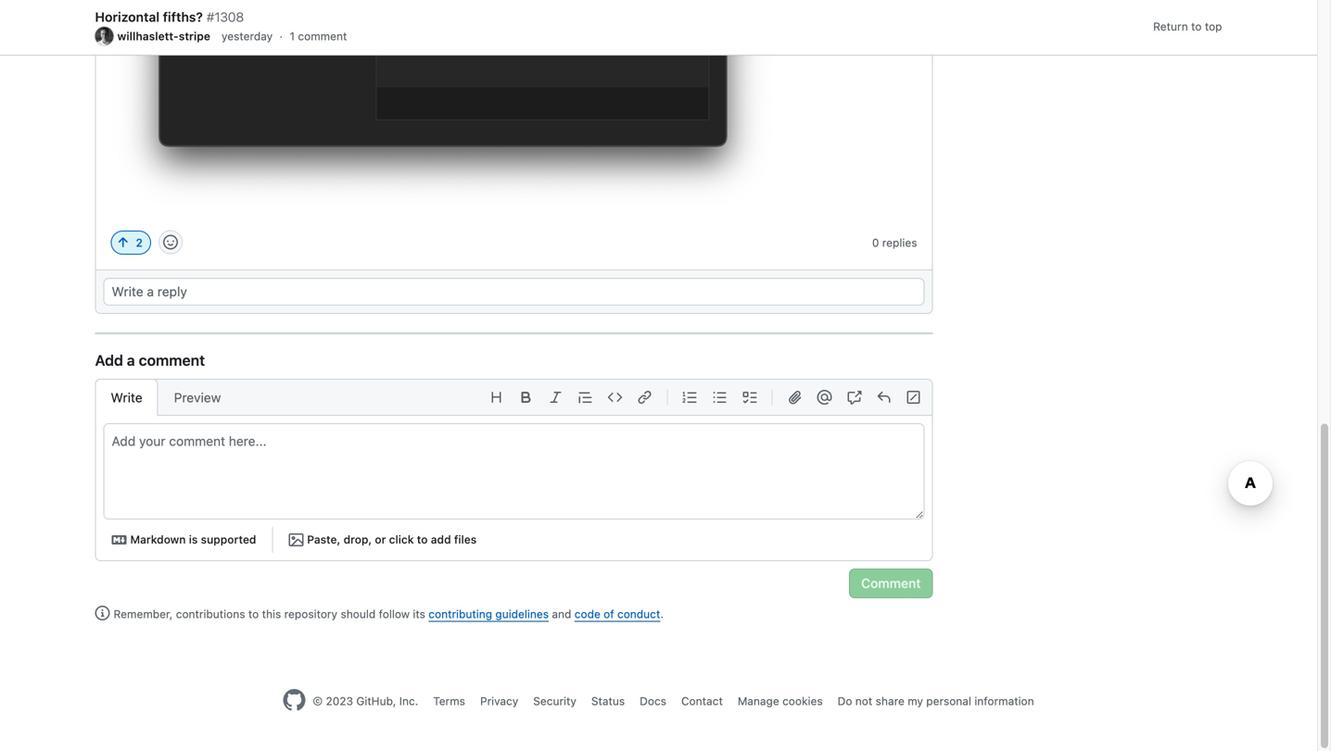 Task type: locate. For each thing, give the bounding box(es) containing it.
to
[[1191, 20, 1202, 33], [417, 534, 428, 547], [248, 608, 259, 621]]

list ordered image
[[683, 391, 698, 405]]

© 2023 github, inc.
[[313, 696, 418, 709]]

its
[[413, 608, 425, 621]]

a right add
[[127, 352, 135, 370]]

1 vertical spatial write
[[111, 391, 142, 406]]

to left this
[[248, 608, 259, 621]]

0 horizontal spatial a
[[127, 352, 135, 370]]

write a reply
[[112, 284, 187, 300]]

1 horizontal spatial to
[[417, 534, 428, 547]]

willhaslett-
[[117, 30, 179, 43]]

a
[[147, 284, 154, 300], [127, 352, 135, 370]]

click
[[389, 534, 414, 547]]

write left reply
[[112, 284, 143, 300]]

.
[[660, 608, 664, 621]]

2 button
[[111, 207, 151, 255]]

1 vertical spatial image image
[[289, 533, 303, 548]]

stripe
[[179, 30, 210, 43]]

add a comment tab list
[[95, 379, 237, 416]]

write for write
[[111, 391, 142, 406]]

add a comment
[[95, 352, 205, 370]]

diff ignored image
[[906, 391, 921, 405]]

·
[[280, 30, 283, 43]]

write
[[112, 284, 143, 300], [111, 391, 142, 406]]

comment button
[[849, 569, 933, 599]]

paste, drop, or click to add files button
[[280, 528, 485, 554]]

cross reference image
[[847, 391, 862, 405]]

link image
[[637, 391, 652, 405]]

contact
[[681, 696, 723, 709]]

write button
[[95, 379, 158, 416]]

docs link
[[640, 696, 667, 709]]

return
[[1153, 20, 1188, 33]]

contributions
[[176, 608, 245, 621]]

do not share my personal information
[[838, 696, 1034, 709]]

to left top
[[1191, 20, 1202, 33]]

1 horizontal spatial a
[[147, 284, 154, 300]]

contributing
[[429, 608, 492, 621]]

write tab panel
[[96, 424, 932, 561]]

to left add
[[417, 534, 428, 547]]

1 vertical spatial to
[[417, 534, 428, 547]]

image image inside paste, drop, or click to add files button
[[289, 533, 303, 548]]

markdown
[[130, 534, 186, 547]]

paste, drop, or click to add files
[[307, 534, 477, 547]]

or
[[375, 534, 386, 547]]

comment right 1
[[298, 30, 347, 43]]

0 vertical spatial write
[[112, 284, 143, 300]]

write down add
[[111, 391, 142, 406]]

0 vertical spatial a
[[147, 284, 154, 300]]

markdown is supported
[[130, 534, 256, 547]]

write for write a reply
[[112, 284, 143, 300]]

1 vertical spatial a
[[127, 352, 135, 370]]

yesterday
[[222, 30, 273, 43]]

a left reply
[[147, 284, 154, 300]]

paste,
[[307, 534, 341, 547]]

image image
[[111, 0, 917, 211], [289, 533, 303, 548]]

repository
[[284, 608, 338, 621]]

markdown image
[[112, 533, 127, 548]]

  text field
[[104, 425, 924, 519]]

0 vertical spatial to
[[1191, 20, 1202, 33]]

horizontal fifths? link
[[95, 7, 203, 27]]

comment
[[298, 30, 347, 43], [139, 352, 205, 370]]

2 vertical spatial to
[[248, 608, 259, 621]]

write inside add a comment tab list
[[111, 391, 142, 406]]

is
[[189, 534, 198, 547]]

to inside button
[[417, 534, 428, 547]]

comment up add a comment tab list
[[139, 352, 205, 370]]

supported
[[201, 534, 256, 547]]

info image
[[95, 607, 110, 621]]

reply image
[[877, 391, 891, 405]]

quote image
[[578, 391, 593, 405]]

2023
[[326, 696, 353, 709]]

homepage image
[[283, 690, 305, 712]]

0 vertical spatial image image
[[111, 0, 917, 211]]

bold image
[[519, 391, 534, 405]]

conduct
[[617, 608, 660, 621]]

0 horizontal spatial comment
[[139, 352, 205, 370]]

return to top
[[1153, 20, 1222, 33]]

willhaslett-stripe
[[117, 30, 210, 43]]

list unordered image
[[712, 391, 727, 405]]

a inside button
[[147, 284, 154, 300]]

manage
[[738, 696, 779, 709]]

0 vertical spatial comment
[[298, 30, 347, 43]]

status
[[591, 696, 625, 709]]

remember,
[[114, 608, 173, 621]]

should
[[341, 608, 376, 621]]

privacy link
[[480, 696, 518, 709]]



Task type: vqa. For each thing, say whether or not it's contained in the screenshot.
Remember,
yes



Task type: describe. For each thing, give the bounding box(es) containing it.
0 replies
[[872, 236, 917, 249]]

my
[[908, 696, 923, 709]]

1
[[290, 30, 295, 43]]

code
[[575, 608, 601, 621]]

reply
[[157, 284, 187, 300]]

comment
[[861, 576, 921, 592]]

drop,
[[344, 534, 372, 547]]

guidelines
[[495, 608, 549, 621]]

©
[[313, 696, 323, 709]]

manage cookies button
[[738, 694, 823, 710]]

inc.
[[399, 696, 418, 709]]

add
[[431, 534, 451, 547]]

do
[[838, 696, 852, 709]]

heading image
[[489, 391, 504, 405]]

security link
[[533, 696, 577, 709]]

manage cookies
[[738, 696, 823, 709]]

1 vertical spatial comment
[[139, 352, 205, 370]]

markdown is supported link
[[103, 528, 265, 554]]

a for write
[[147, 284, 154, 300]]

code image
[[608, 391, 623, 405]]

information
[[975, 696, 1034, 709]]

share
[[876, 696, 905, 709]]

0
[[872, 236, 879, 249]]

top
[[1205, 20, 1222, 33]]

arrow up image
[[115, 235, 130, 250]]

add or remove reactions element
[[158, 231, 183, 255]]

security
[[533, 696, 577, 709]]

privacy
[[480, 696, 518, 709]]

paperclip image
[[788, 391, 802, 405]]

personal
[[926, 696, 972, 709]]

of
[[604, 608, 614, 621]]

@willhaslett stripe image
[[95, 27, 114, 45]]

remember, contributions to this repository should follow     its contributing guidelines and code of conduct .
[[114, 608, 664, 621]]

terms link
[[433, 696, 465, 709]]

contributing guidelines link
[[429, 608, 549, 621]]

code of conduct link
[[575, 608, 660, 621]]

and
[[552, 608, 571, 621]]

mention image
[[817, 391, 832, 405]]

github,
[[356, 696, 396, 709]]

replies
[[882, 236, 917, 249]]

1 horizontal spatial comment
[[298, 30, 347, 43]]

follow
[[379, 608, 410, 621]]

write a reply button
[[103, 278, 925, 306]]

add
[[95, 352, 123, 370]]

#1308
[[207, 9, 244, 25]]

docs
[[640, 696, 667, 709]]

do not share my personal information button
[[838, 694, 1034, 710]]

preview button
[[158, 379, 237, 416]]

0 horizontal spatial to
[[248, 608, 259, 621]]

return to top link
[[1153, 3, 1222, 50]]

yesterday · 1 comment
[[222, 30, 347, 43]]

add or remove reactions image
[[163, 235, 178, 250]]

preview
[[174, 391, 221, 406]]

not
[[856, 696, 873, 709]]

files
[[454, 534, 477, 547]]

2 horizontal spatial to
[[1191, 20, 1202, 33]]

horizontal fifths? #1308
[[95, 9, 244, 25]]

horizontal
[[95, 9, 160, 25]]

cookies
[[783, 696, 823, 709]]

terms
[[433, 696, 465, 709]]

this
[[262, 608, 281, 621]]

tasklist image
[[742, 391, 757, 405]]

2
[[136, 236, 143, 249]]

fifths?
[[163, 9, 203, 25]]

  text field inside write tab panel
[[104, 425, 924, 519]]

status link
[[591, 696, 625, 709]]

a for add
[[127, 352, 135, 370]]

italic image
[[548, 391, 563, 405]]

contact link
[[681, 696, 723, 709]]

willhaslett-stripe link
[[95, 27, 214, 45]]



